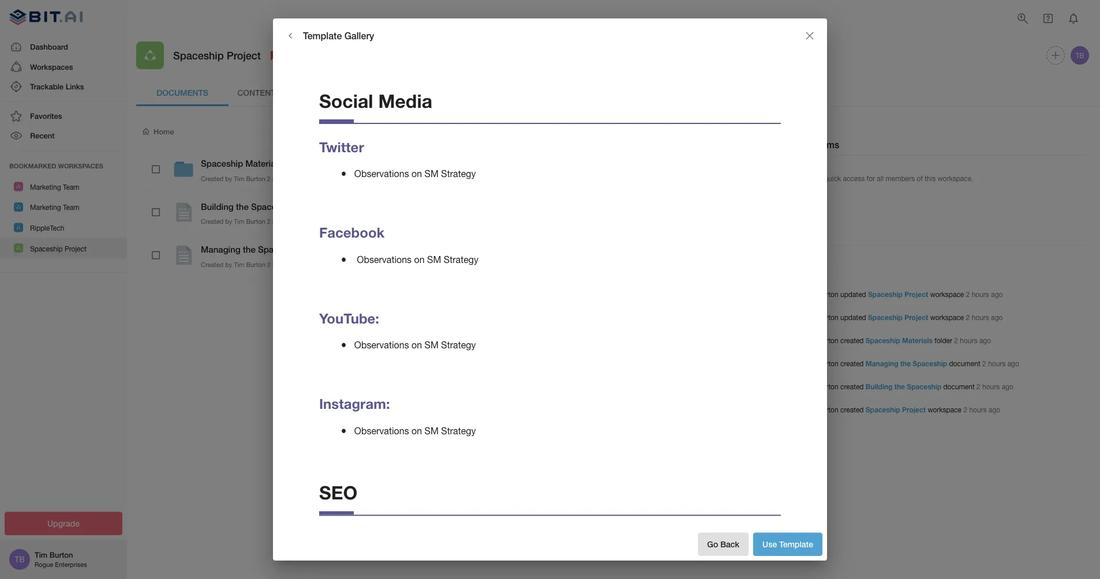 Task type: vqa. For each thing, say whether or not it's contained in the screenshot.
the bottom "Launch"
no



Task type: locate. For each thing, give the bounding box(es) containing it.
recent button
[[0, 126, 127, 146]]

for left quick
[[814, 174, 822, 182]]

observations down facebook
[[357, 254, 412, 265]]

2 vertical spatial created
[[201, 261, 223, 268]]

sm
[[425, 169, 439, 179], [427, 254, 441, 265], [425, 340, 439, 351], [425, 426, 439, 436]]

links
[[66, 82, 84, 91]]

marketing
[[30, 183, 61, 191], [30, 204, 61, 212]]

2 updated from the top
[[840, 314, 866, 322]]

social
[[319, 90, 373, 112]]

created by tim burton 2 hours ago
[[201, 175, 301, 182], [201, 218, 301, 225], [201, 261, 301, 268]]

2 marketing team button from the top
[[0, 197, 127, 217]]

2 for from the left
[[867, 174, 875, 182]]

burton
[[246, 175, 265, 182], [246, 218, 265, 225], [246, 261, 265, 268], [817, 291, 838, 299], [817, 314, 838, 322], [817, 337, 838, 345], [817, 360, 838, 368], [817, 383, 838, 391], [817, 406, 838, 414], [49, 551, 73, 560]]

1 horizontal spatial tb
[[1075, 51, 1084, 59]]

observations
[[354, 169, 409, 179], [357, 254, 412, 265], [354, 340, 409, 351], [354, 426, 409, 436]]

managing down building the spaceship
[[201, 245, 240, 255]]

rogue
[[35, 561, 53, 569]]

0 horizontal spatial spaceship project
[[30, 245, 86, 253]]

team down the workspaces
[[63, 183, 79, 191]]

spaceship project link
[[868, 291, 928, 299], [868, 314, 928, 322], [866, 406, 926, 414]]

0 vertical spatial workspace
[[930, 291, 964, 299]]

3 created from the top
[[201, 261, 223, 268]]

created by tim burton 2 hours ago for managing
[[201, 261, 301, 268]]

observations on sm strategy
[[354, 169, 476, 179], [354, 254, 478, 265], [354, 340, 476, 351], [354, 426, 476, 436]]

1 vertical spatial template
[[779, 540, 813, 549]]

0 horizontal spatial for
[[814, 174, 822, 182]]

1 vertical spatial workspace
[[930, 314, 964, 322]]

1 vertical spatial materials
[[902, 337, 933, 345]]

0 horizontal spatial managing
[[201, 245, 240, 255]]

2 created from the top
[[840, 360, 864, 368]]

marketing team up rippletech
[[30, 204, 79, 212]]

1 vertical spatial tim burton updated spaceship project workspace 2 hours ago
[[804, 314, 1003, 322]]

1 vertical spatial marketing team
[[30, 204, 79, 212]]

team up rippletech button
[[63, 204, 79, 212]]

0 vertical spatial building
[[201, 201, 234, 212]]

created by tim burton 2 hours ago down building the spaceship
[[201, 218, 301, 225]]

seo
[[319, 482, 357, 504]]

spaceship
[[173, 49, 224, 61], [201, 158, 243, 169], [251, 201, 293, 212], [258, 245, 300, 255], [30, 245, 63, 253], [868, 291, 903, 299], [868, 314, 903, 322], [866, 337, 900, 345], [913, 360, 947, 368], [907, 383, 941, 391], [866, 406, 900, 414]]

go back button
[[698, 533, 749, 556]]

managing
[[201, 245, 240, 255], [866, 360, 898, 368]]

materials up building the spaceship
[[245, 158, 282, 169]]

dialog
[[273, 18, 827, 561]]

1 vertical spatial by
[[225, 218, 232, 225]]

spaceship project down rippletech button
[[30, 245, 86, 253]]

1 vertical spatial marketing
[[30, 204, 61, 212]]

1 created from the top
[[201, 175, 223, 182]]

0 horizontal spatial template
[[303, 30, 342, 41]]

marketing team button up rippletech
[[0, 197, 127, 217]]

document
[[949, 360, 980, 368], [943, 383, 975, 391]]

by down spaceship materials
[[225, 175, 232, 182]]

materials up tim burton created managing the spaceship document 2 hours ago
[[902, 337, 933, 345]]

building up tim burton created spaceship project workspace 2 hours ago
[[866, 383, 893, 391]]

created down building the spaceship
[[201, 218, 223, 225]]

created down spaceship materials
[[201, 175, 223, 182]]

1 vertical spatial created by tim burton 2 hours ago
[[201, 218, 301, 225]]

building down spaceship materials
[[201, 201, 234, 212]]

project for spaceship project link to the bottom
[[902, 406, 926, 414]]

workspaces
[[58, 162, 103, 170]]

0 vertical spatial team
[[63, 183, 79, 191]]

0 vertical spatial tb
[[1075, 51, 1084, 59]]

template
[[303, 30, 342, 41], [779, 540, 813, 549]]

created
[[840, 337, 864, 345], [840, 360, 864, 368], [840, 383, 864, 391], [840, 406, 864, 414]]

2 team from the top
[[63, 204, 79, 212]]

created by tim burton 2 hours ago down 'managing the spaceship'
[[201, 261, 301, 268]]

trackable
[[30, 82, 64, 91]]

1 updated from the top
[[840, 291, 866, 299]]

1 observations on sm strategy from the top
[[354, 169, 476, 179]]

home
[[154, 127, 174, 136]]

1 created by tim burton 2 hours ago from the top
[[201, 175, 301, 182]]

2 marketing from the top
[[30, 204, 61, 212]]

strategy
[[441, 169, 476, 179], [444, 254, 478, 265], [441, 340, 476, 351], [441, 426, 476, 436]]

hours
[[272, 175, 288, 182], [272, 218, 288, 225], [272, 261, 288, 268], [972, 291, 989, 299], [972, 314, 989, 322], [960, 337, 977, 345], [988, 360, 1006, 368], [982, 383, 1000, 391], [969, 406, 987, 414]]

updated
[[840, 291, 866, 299], [840, 314, 866, 322]]

spaceship materials link
[[866, 337, 933, 345]]

2 by from the top
[[225, 218, 232, 225]]

spaceship project button
[[0, 238, 127, 259]]

items
[[816, 139, 839, 150]]

tim burton rogue enterprises
[[35, 551, 87, 569]]

3 created from the top
[[840, 383, 864, 391]]

spaceship project
[[173, 49, 261, 61], [30, 245, 86, 253]]

0 vertical spatial materials
[[245, 158, 282, 169]]

2
[[267, 175, 271, 182], [267, 218, 271, 225], [267, 261, 271, 268], [966, 291, 970, 299], [966, 314, 970, 322], [954, 337, 958, 345], [982, 360, 986, 368], [977, 383, 980, 391], [963, 406, 967, 414]]

remove bookmark image
[[267, 48, 281, 62]]

workspace for top spaceship project link
[[930, 291, 964, 299]]

template right use
[[779, 540, 813, 549]]

2 created from the top
[[201, 218, 223, 225]]

2 created by tim burton 2 hours ago from the top
[[201, 218, 301, 225]]

workspaces button
[[0, 57, 127, 77]]

3 by from the top
[[225, 261, 232, 268]]

document for managing the spaceship
[[949, 360, 980, 368]]

created for managing
[[201, 261, 223, 268]]

back
[[720, 540, 739, 549]]

tab list
[[136, 78, 1091, 106]]

bookmarked workspaces
[[9, 162, 103, 170]]

marketing team button
[[0, 176, 127, 197], [0, 197, 127, 217]]

dashboard
[[30, 42, 68, 51]]

tb
[[1075, 51, 1084, 59], [15, 555, 25, 564]]

by for spaceship
[[225, 175, 232, 182]]

1 horizontal spatial template
[[779, 540, 813, 549]]

building the spaceship
[[201, 201, 293, 212]]

1 marketing team from the top
[[30, 183, 79, 191]]

building
[[201, 201, 234, 212], [866, 383, 893, 391]]

1 vertical spatial updated
[[840, 314, 866, 322]]

this
[[925, 174, 936, 182]]

tim burton created spaceship project workspace 2 hours ago
[[804, 406, 1000, 414]]

marketing up rippletech
[[30, 204, 61, 212]]

0 vertical spatial managing
[[201, 245, 240, 255]]

0 vertical spatial tim burton updated spaceship project workspace 2 hours ago
[[804, 291, 1003, 299]]

marketing team down bookmarked workspaces
[[30, 183, 79, 191]]

team
[[63, 183, 79, 191], [63, 204, 79, 212]]

for
[[814, 174, 822, 182], [867, 174, 875, 182]]

content library link
[[229, 78, 321, 106]]

1 vertical spatial spaceship project
[[30, 245, 86, 253]]

0 vertical spatial marketing team
[[30, 183, 79, 191]]

1 marketing from the top
[[30, 183, 61, 191]]

all
[[877, 174, 884, 182]]

marketing team
[[30, 183, 79, 191], [30, 204, 79, 212]]

0 vertical spatial created
[[201, 175, 223, 182]]

1 horizontal spatial materials
[[902, 337, 933, 345]]

gallery
[[344, 30, 374, 41]]

2 vertical spatial workspace
[[928, 406, 962, 414]]

2 vertical spatial created by tim burton 2 hours ago
[[201, 261, 301, 268]]

1 created from the top
[[840, 337, 864, 345]]

template inside button
[[779, 540, 813, 549]]

on
[[412, 169, 422, 179], [414, 254, 425, 265], [412, 340, 422, 351], [412, 426, 422, 436]]

pinned
[[783, 139, 813, 150]]

1 vertical spatial team
[[63, 204, 79, 212]]

created
[[201, 175, 223, 182], [201, 218, 223, 225], [201, 261, 223, 268]]

0 vertical spatial updated
[[840, 291, 866, 299]]

items
[[795, 174, 812, 182]]

0 vertical spatial created by tim burton 2 hours ago
[[201, 175, 301, 182]]

0 vertical spatial document
[[949, 360, 980, 368]]

tim burton created building the spaceship document 2 hours ago
[[804, 383, 1013, 391]]

the up tim burton created spaceship project workspace 2 hours ago
[[894, 383, 905, 391]]

0 vertical spatial by
[[225, 175, 232, 182]]

1 horizontal spatial for
[[867, 174, 875, 182]]

3 created by tim burton 2 hours ago from the top
[[201, 261, 301, 268]]

by
[[225, 175, 232, 182], [225, 218, 232, 225], [225, 261, 232, 268]]

1 horizontal spatial spaceship project
[[173, 49, 261, 61]]

created for spaceship project
[[840, 406, 864, 414]]

tim
[[234, 175, 244, 182], [234, 218, 244, 225], [234, 261, 244, 268], [804, 291, 816, 299], [804, 314, 816, 322], [804, 337, 816, 345], [804, 360, 816, 368], [804, 383, 816, 391], [804, 406, 816, 414], [35, 551, 47, 560]]

1 vertical spatial managing
[[866, 360, 898, 368]]

managing down tim burton created spaceship materials folder 2 hours ago
[[866, 360, 898, 368]]

trackable links button
[[0, 77, 127, 96]]

1 tim burton updated spaceship project workspace 2 hours ago from the top
[[804, 291, 1003, 299]]

1 vertical spatial building
[[866, 383, 893, 391]]

workspace for spaceship project link to the bottom
[[928, 406, 962, 414]]

tim burton updated spaceship project workspace 2 hours ago
[[804, 291, 1003, 299], [804, 314, 1003, 322]]

project
[[227, 49, 261, 61], [65, 245, 86, 253], [904, 291, 928, 299], [904, 314, 928, 322], [902, 406, 926, 414]]

marketing down bookmarked workspaces
[[30, 183, 61, 191]]

0 vertical spatial marketing
[[30, 183, 61, 191]]

1 marketing team button from the top
[[0, 176, 127, 197]]

for left the all
[[867, 174, 875, 182]]

0 horizontal spatial tb
[[15, 555, 25, 564]]

spaceship project up documents
[[173, 49, 261, 61]]

2 vertical spatial by
[[225, 261, 232, 268]]

youtube:
[[319, 310, 379, 326]]

the
[[236, 201, 249, 212], [243, 245, 256, 255], [900, 360, 911, 368], [894, 383, 905, 391]]

1 vertical spatial created
[[201, 218, 223, 225]]

favorites
[[30, 111, 62, 120]]

use template
[[762, 540, 813, 549]]

4 observations on sm strategy from the top
[[354, 426, 476, 436]]

by down 'managing the spaceship'
[[225, 261, 232, 268]]

created by tim burton 2 hours ago down spaceship materials
[[201, 175, 301, 182]]

3 observations on sm strategy from the top
[[354, 340, 476, 351]]

created down 'managing the spaceship'
[[201, 261, 223, 268]]

marketing team button down bookmarked workspaces
[[0, 176, 127, 197]]

1 by from the top
[[225, 175, 232, 182]]

workspace
[[930, 291, 964, 299], [930, 314, 964, 322], [928, 406, 962, 414]]

1 vertical spatial spaceship project link
[[868, 314, 928, 322]]

by down building the spaceship
[[225, 218, 232, 225]]

4 created from the top
[[840, 406, 864, 414]]

workspace for the middle spaceship project link
[[930, 314, 964, 322]]

insights link
[[321, 78, 413, 106]]

template left gallery
[[303, 30, 342, 41]]

tim burton created managing the spaceship document 2 hours ago
[[804, 360, 1019, 368]]

go
[[707, 540, 718, 549]]

1 vertical spatial document
[[943, 383, 975, 391]]

members
[[886, 174, 915, 182]]

ago
[[290, 175, 301, 182], [290, 218, 301, 225], [290, 261, 301, 268], [991, 291, 1003, 299], [991, 314, 1003, 322], [979, 337, 991, 345], [1007, 360, 1019, 368], [1002, 383, 1013, 391], [989, 406, 1000, 414]]

materials
[[245, 158, 282, 169], [902, 337, 933, 345]]



Task type: describe. For each thing, give the bounding box(es) containing it.
2 marketing team from the top
[[30, 204, 79, 212]]

burton inside tim burton rogue enterprises
[[49, 551, 73, 560]]

instagram:
[[319, 396, 390, 412]]

documents
[[156, 88, 208, 97]]

quick
[[824, 174, 841, 182]]

tim inside tim burton rogue enterprises
[[35, 551, 47, 560]]

created by tim burton 2 hours ago for spaceship
[[201, 175, 301, 182]]

pinned items
[[783, 139, 839, 150]]

trackable links
[[30, 82, 84, 91]]

created by tim burton 2 hours ago for building
[[201, 218, 301, 225]]

1 horizontal spatial managing
[[866, 360, 898, 368]]

access
[[843, 174, 865, 182]]

pin
[[783, 174, 793, 182]]

twitter
[[319, 139, 364, 155]]

the down building the spaceship
[[243, 245, 256, 255]]

go back
[[707, 540, 739, 549]]

library
[[278, 88, 312, 97]]

spaceship inside 'button'
[[30, 245, 63, 253]]

pin items for quick access for all members of this workspace.
[[783, 174, 973, 182]]

created for managing the spaceship
[[840, 360, 864, 368]]

tb button
[[1069, 44, 1091, 66]]

1 horizontal spatial building
[[866, 383, 893, 391]]

tim burton created spaceship materials folder 2 hours ago
[[804, 337, 991, 345]]

created for spaceship
[[201, 175, 223, 182]]

upgrade button
[[5, 512, 122, 536]]

2 tim burton updated spaceship project workspace 2 hours ago from the top
[[804, 314, 1003, 322]]

upgrade
[[47, 519, 80, 529]]

the up the building the spaceship link
[[900, 360, 911, 368]]

workspace.
[[938, 174, 973, 182]]

project for top spaceship project link
[[904, 291, 928, 299]]

social media
[[319, 90, 432, 112]]

project inside 'button'
[[65, 245, 86, 253]]

building the spaceship link
[[866, 383, 941, 391]]

created for spaceship materials
[[840, 337, 864, 345]]

template gallery
[[303, 30, 374, 41]]

spaceship project inside 'button'
[[30, 245, 86, 253]]

spaceship materials
[[201, 158, 282, 169]]

bookmarked
[[9, 162, 56, 170]]

dialog containing social media
[[273, 18, 827, 561]]

managing the spaceship link
[[866, 360, 947, 368]]

content
[[237, 88, 276, 97]]

facebook
[[319, 224, 385, 241]]

managing the spaceship
[[201, 245, 300, 255]]

dashboard button
[[0, 37, 127, 57]]

recent
[[30, 131, 55, 140]]

folder
[[935, 337, 952, 345]]

observations down twitter
[[354, 169, 409, 179]]

home link
[[141, 126, 174, 137]]

0 vertical spatial spaceship project
[[173, 49, 261, 61]]

use
[[762, 540, 777, 549]]

2 observations on sm strategy from the top
[[354, 254, 478, 265]]

1 team from the top
[[63, 183, 79, 191]]

tb inside button
[[1075, 51, 1084, 59]]

the down spaceship materials
[[236, 201, 249, 212]]

observations down youtube:
[[354, 340, 409, 351]]

0 horizontal spatial building
[[201, 201, 234, 212]]

project for the middle spaceship project link
[[904, 314, 928, 322]]

by for managing
[[225, 261, 232, 268]]

use template button
[[753, 533, 822, 556]]

2 vertical spatial spaceship project link
[[866, 406, 926, 414]]

favorites button
[[0, 106, 127, 126]]

tab list containing documents
[[136, 78, 1091, 106]]

created for building
[[201, 218, 223, 225]]

created for building the spaceship
[[840, 383, 864, 391]]

1 vertical spatial tb
[[15, 555, 25, 564]]

workspaces
[[30, 62, 73, 71]]

insights
[[348, 88, 386, 97]]

by for building
[[225, 218, 232, 225]]

observations down instagram:
[[354, 426, 409, 436]]

0 horizontal spatial materials
[[245, 158, 282, 169]]

enterprises
[[55, 561, 87, 569]]

1 for from the left
[[814, 174, 822, 182]]

content library
[[237, 88, 312, 97]]

0 vertical spatial spaceship project link
[[868, 291, 928, 299]]

rippletech
[[30, 224, 64, 232]]

of
[[917, 174, 923, 182]]

0 vertical spatial template
[[303, 30, 342, 41]]

media
[[378, 90, 432, 112]]

rippletech button
[[0, 217, 127, 238]]

documents link
[[136, 78, 229, 106]]

document for building the spaceship
[[943, 383, 975, 391]]



